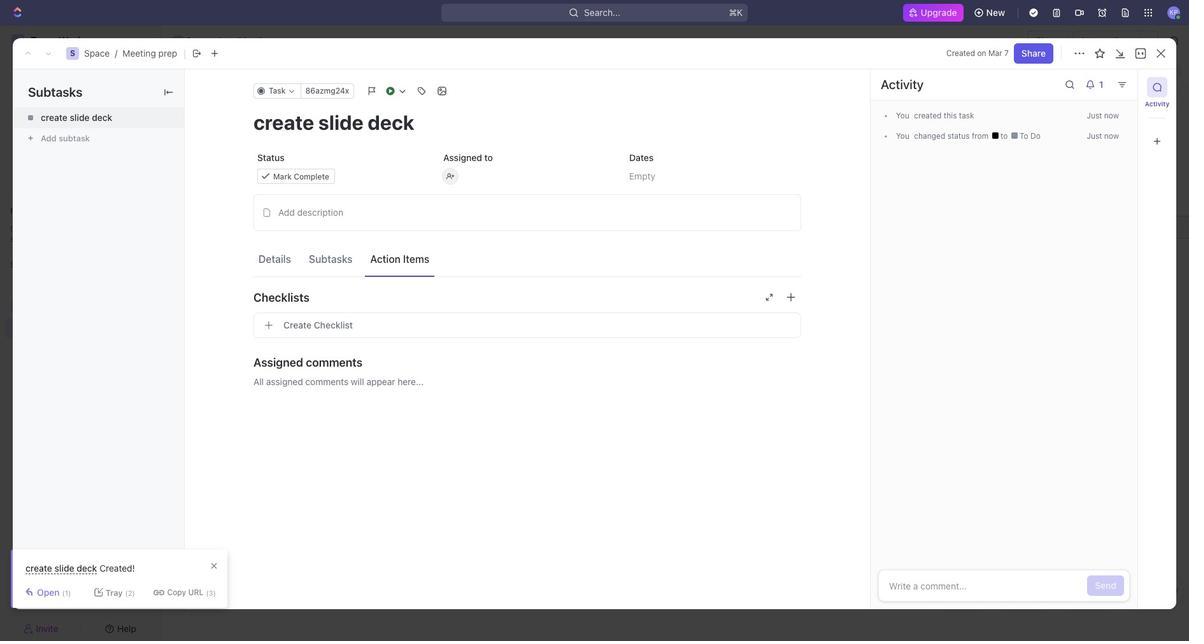 Task type: describe. For each thing, give the bounding box(es) containing it.
action items button
[[365, 247, 435, 271]]

action items
[[371, 253, 430, 265]]

you created this task
[[897, 111, 975, 120]]

1
[[1100, 79, 1104, 90]]

activity inside task sidebar navigation tab list
[[1145, 100, 1170, 108]]

(3)
[[206, 589, 216, 597]]

add subtask
[[41, 133, 90, 143]]

changed
[[915, 131, 946, 141]]

0 vertical spatial add task button
[[1101, 64, 1145, 79]]

mark complete button
[[254, 165, 429, 188]]

add task for top 'add task' button
[[1106, 67, 1140, 76]]

&
[[1158, 587, 1163, 595]]

customize
[[1044, 66, 1089, 77]]

share for share "button" on the right of '7'
[[1022, 48, 1046, 59]]

changed status from
[[912, 131, 991, 141]]

list link
[[187, 63, 204, 81]]

excel & csv link
[[1123, 575, 1183, 607]]

0 horizontal spatial meeting prep link
[[123, 48, 177, 59]]

automations
[[1080, 35, 1134, 46]]

dashboards
[[31, 131, 80, 142]]

add description
[[278, 207, 343, 218]]

favorites button
[[5, 204, 56, 219]]

assigned comments
[[254, 356, 363, 369]]

assigned to
[[443, 152, 493, 163]]

task up the add description
[[304, 180, 321, 190]]

86azmg24x
[[306, 86, 349, 96]]

your
[[110, 224, 126, 234]]

status
[[948, 131, 970, 141]]

add down docs in the left top of the page
[[41, 133, 57, 143]]

space / meeting prep |
[[84, 47, 186, 60]]

add left description
[[278, 207, 295, 218]]

1 vertical spatial slide
[[258, 222, 278, 233]]

meeting prep
[[238, 35, 294, 46]]

0 vertical spatial create slide deck link
[[13, 108, 184, 128]]

share button right '7'
[[1014, 43, 1054, 64]]

from
[[972, 131, 989, 141]]

created
[[947, 48, 976, 58]]

add
[[52, 224, 65, 234]]

just now for created this task
[[1087, 111, 1120, 120]]

assigned comments button
[[254, 347, 802, 378]]

invite user image
[[23, 623, 34, 635]]

copy
[[167, 588, 186, 598]]

comments inside dropdown button
[[306, 356, 363, 369]]

1 horizontal spatial meeting prep link
[[223, 33, 298, 48]]

dashboards link
[[5, 127, 157, 147]]

hide
[[1002, 66, 1022, 77]]

prep inside space / meeting prep |
[[158, 48, 177, 59]]

all
[[254, 377, 264, 387]]

tray
[[106, 588, 123, 598]]

empty
[[630, 171, 656, 182]]

copy url (3)
[[167, 588, 216, 598]]

kp button
[[1164, 3, 1185, 23]]

0 vertical spatial prep
[[275, 35, 294, 46]]

/ inside space / meeting prep |
[[115, 48, 118, 59]]

docs link
[[5, 105, 157, 126]]

excel & csv
[[1138, 587, 1179, 595]]

home link
[[5, 62, 157, 82]]

invite
[[36, 623, 58, 634]]

checklists button
[[254, 282, 802, 313]]

new
[[987, 7, 1005, 18]]

favorites
[[10, 206, 44, 216]]

s inside navigation
[[15, 302, 20, 312]]

subtasks inside button
[[309, 253, 353, 265]]

sidebar.
[[10, 234, 39, 244]]

1 horizontal spatial add task
[[287, 180, 321, 190]]

0 vertical spatial meeting
[[238, 35, 273, 46]]

assigned for assigned to
[[443, 152, 482, 163]]

created on mar 7
[[947, 48, 1009, 58]]

appear
[[367, 377, 395, 387]]

add task for the bottommost 'add task' button
[[229, 244, 266, 255]]

add description button
[[258, 203, 797, 223]]

|
[[184, 47, 186, 60]]

assigned for assigned comments
[[254, 356, 303, 369]]

share for share "button" above customize button
[[1036, 35, 1061, 46]]

1 vertical spatial comments
[[305, 377, 349, 387]]

automations button
[[1074, 31, 1140, 50]]

description
[[297, 207, 343, 218]]

0 vertical spatial slide
[[70, 112, 90, 123]]

list
[[189, 66, 204, 77]]

7
[[1005, 48, 1009, 58]]

assigned
[[266, 377, 303, 387]]

(2)
[[125, 589, 135, 597]]

checklist
[[314, 320, 353, 331]]

add subtask button
[[13, 128, 184, 148]]

86azmg24x button
[[300, 83, 354, 99]]

2 vertical spatial create
[[25, 563, 52, 574]]

1 vertical spatial create
[[229, 222, 255, 233]]

create slide deck created!
[[25, 563, 135, 574]]

you for you
[[897, 131, 910, 141]]

checklists
[[254, 291, 310, 304]]

0 vertical spatial create slide deck
[[41, 112, 112, 123]]

docs
[[31, 110, 52, 120]]

details
[[259, 253, 291, 265]]

meeting inside space / meeting prep |
[[123, 48, 156, 59]]

to down edit task name text box
[[485, 152, 493, 163]]

open (1)
[[37, 587, 71, 598]]

(1)
[[62, 589, 71, 597]]

just now for changed status from
[[1087, 131, 1120, 141]]

1 horizontal spatial create slide deck link
[[226, 218, 810, 237]]

click
[[10, 224, 30, 234]]

csv
[[1165, 587, 1179, 595]]



Task type: vqa. For each thing, say whether or not it's contained in the screenshot.
g, , Element
no



Task type: locate. For each thing, give the bounding box(es) containing it.
activity inside task sidebar content section
[[881, 77, 924, 92]]

1 vertical spatial now
[[1105, 131, 1120, 141]]

share up customize button
[[1036, 35, 1061, 46]]

s up home link
[[70, 48, 75, 58]]

0 vertical spatial space
[[186, 35, 212, 46]]

1 vertical spatial prep
[[158, 48, 177, 59]]

subtasks down home at the top left
[[28, 85, 82, 99]]

subtasks
[[28, 85, 82, 99], [309, 253, 353, 265]]

meeting prep link left |
[[123, 48, 177, 59]]

to for to
[[1001, 131, 1010, 141]]

1 horizontal spatial /
[[217, 35, 220, 46]]

task
[[959, 111, 975, 120]]

search button
[[935, 63, 984, 81]]

s down "spaces"
[[15, 302, 20, 312]]

now for changed status from
[[1105, 131, 1120, 141]]

status
[[257, 152, 285, 163]]

0 vertical spatial share
[[1036, 35, 1061, 46]]

⌘k
[[729, 7, 743, 18]]

2 vertical spatial deck
[[77, 563, 97, 574]]

2 you from the top
[[897, 131, 910, 141]]

now for created this task
[[1105, 111, 1120, 120]]

0 vertical spatial just now
[[1087, 111, 1120, 120]]

2 horizontal spatial add task
[[1106, 67, 1140, 76]]

0 horizontal spatial space
[[84, 48, 110, 59]]

sidebar navigation
[[0, 25, 162, 642]]

to left do
[[1020, 131, 1029, 141]]

created
[[915, 111, 942, 120]]

you left created
[[897, 111, 910, 120]]

1 vertical spatial create slide deck
[[229, 222, 300, 233]]

1 just from the top
[[1087, 111, 1103, 120]]

prep
[[275, 35, 294, 46], [158, 48, 177, 59]]

to left the add
[[42, 224, 50, 234]]

2 vertical spatial slide
[[54, 563, 74, 574]]

2 horizontal spatial s
[[176, 37, 181, 45]]

0 horizontal spatial prep
[[158, 48, 177, 59]]

1 horizontal spatial s
[[70, 48, 75, 58]]

1 vertical spatial just now
[[1087, 131, 1120, 141]]

now down 1 dropdown button
[[1105, 111, 1120, 120]]

just for changed status from
[[1087, 131, 1103, 141]]

details button
[[254, 247, 296, 271]]

1 horizontal spatial assigned
[[443, 152, 482, 163]]

meeting prep link up "board"
[[223, 33, 298, 48]]

space
[[186, 35, 212, 46], [84, 48, 110, 59]]

search
[[951, 66, 980, 77]]

deck left created!
[[77, 563, 97, 574]]

1 vertical spatial you
[[897, 131, 910, 141]]

to
[[1001, 131, 1010, 141], [1020, 131, 1029, 141], [485, 152, 493, 163], [42, 224, 50, 234], [101, 224, 108, 234]]

to for to add favorites to your sidebar.
[[42, 224, 50, 234]]

1 horizontal spatial space, , element
[[66, 47, 79, 60]]

space link
[[84, 48, 110, 59]]

1 vertical spatial subtasks
[[309, 253, 353, 265]]

subtasks button
[[304, 247, 358, 271]]

mark
[[273, 172, 292, 181]]

1 you from the top
[[897, 111, 910, 120]]

task sidebar content section
[[868, 69, 1138, 610]]

0 vertical spatial assigned
[[443, 152, 482, 163]]

kp
[[1170, 8, 1179, 16]]

s inside 's space /'
[[176, 37, 181, 45]]

add task up search tasks... 'text field'
[[1106, 67, 1140, 76]]

add up the add description
[[287, 180, 302, 190]]

board link
[[226, 63, 253, 81]]

board
[[228, 66, 253, 77]]

prep up task dropdown button
[[275, 35, 294, 46]]

create slide deck link
[[13, 108, 184, 128], [226, 218, 810, 237]]

this
[[944, 111, 957, 120]]

2 just from the top
[[1087, 131, 1103, 141]]

mar
[[989, 48, 1003, 58]]

add task button
[[1101, 64, 1145, 79], [272, 178, 326, 193], [223, 243, 271, 258]]

created!
[[100, 563, 135, 574]]

0 vertical spatial subtasks
[[28, 85, 82, 99]]

2 vertical spatial add task
[[229, 244, 266, 255]]

just for created this task
[[1087, 111, 1103, 120]]

0 vertical spatial /
[[217, 35, 220, 46]]

create checklist
[[284, 320, 353, 331]]

create slide deck up dashboards link
[[41, 112, 112, 123]]

search...
[[584, 7, 621, 18]]

just
[[1087, 111, 1103, 120], [1087, 131, 1103, 141]]

just now down 1
[[1087, 111, 1120, 120]]

space, , element up space / meeting prep | in the left of the page
[[173, 36, 184, 46]]

subtask
[[59, 133, 90, 143]]

0 vertical spatial comments
[[306, 356, 363, 369]]

comments up all assigned comments will appear here...
[[306, 356, 363, 369]]

s space /
[[176, 35, 220, 46]]

Search tasks... text field
[[1055, 93, 1182, 112]]

assigned
[[443, 152, 482, 163], [254, 356, 303, 369]]

0 horizontal spatial /
[[115, 48, 118, 59]]

inbox
[[31, 88, 53, 99]]

you for you created this task
[[897, 111, 910, 120]]

space up home link
[[84, 48, 110, 59]]

1 vertical spatial deck
[[280, 222, 300, 233]]

0 vertical spatial activity
[[881, 77, 924, 92]]

1 vertical spatial activity
[[1145, 100, 1170, 108]]

0 horizontal spatial create slide deck link
[[13, 108, 184, 128]]

1 vertical spatial assigned
[[254, 356, 303, 369]]

add down automations button
[[1106, 67, 1121, 76]]

space, , element inside sidebar navigation
[[11, 301, 24, 313]]

0 horizontal spatial space, , element
[[11, 301, 24, 313]]

space inside space / meeting prep |
[[84, 48, 110, 59]]

add task up the add description
[[287, 180, 321, 190]]

to do
[[1018, 131, 1041, 141]]

task left the 86azmg24x
[[269, 86, 286, 96]]

add task button up checklists
[[223, 243, 271, 258]]

will
[[351, 377, 364, 387]]

space, , element up home link
[[66, 47, 79, 60]]

assigned inside dropdown button
[[254, 356, 303, 369]]

meeting up "board"
[[238, 35, 273, 46]]

to left to do
[[1001, 131, 1010, 141]]

1 just now from the top
[[1087, 111, 1120, 120]]

0 vertical spatial add task
[[1106, 67, 1140, 76]]

items
[[403, 253, 430, 265]]

0 horizontal spatial meeting
[[123, 48, 156, 59]]

space, , element down "spaces"
[[11, 301, 24, 313]]

add task button up search tasks... 'text field'
[[1101, 64, 1145, 79]]

1 vertical spatial /
[[115, 48, 118, 59]]

slide up dashboards link
[[70, 112, 90, 123]]

1 horizontal spatial prep
[[275, 35, 294, 46]]

0 horizontal spatial assigned
[[254, 356, 303, 369]]

to for to do
[[1020, 131, 1029, 141]]

space up |
[[186, 35, 212, 46]]

0 horizontal spatial s
[[15, 302, 20, 312]]

inbox link
[[5, 83, 157, 104]]

0 vertical spatial space, , element
[[173, 36, 184, 46]]

favorites
[[68, 224, 99, 234]]

subtasks down description
[[309, 253, 353, 265]]

just now down search tasks... 'text field'
[[1087, 131, 1120, 141]]

0 horizontal spatial activity
[[881, 77, 924, 92]]

share right '7'
[[1022, 48, 1046, 59]]

share button up customize button
[[1029, 31, 1068, 51]]

you left changed
[[897, 131, 910, 141]]

meeting prep link
[[223, 33, 298, 48], [123, 48, 177, 59]]

deck
[[92, 112, 112, 123], [280, 222, 300, 233], [77, 563, 97, 574]]

add task
[[1106, 67, 1140, 76], [287, 180, 321, 190], [229, 244, 266, 255]]

0 vertical spatial you
[[897, 111, 910, 120]]

1 vertical spatial share
[[1022, 48, 1046, 59]]

you
[[897, 111, 910, 120], [897, 131, 910, 141]]

create up "open"
[[25, 563, 52, 574]]

1 horizontal spatial meeting
[[238, 35, 273, 46]]

deck down the add description
[[280, 222, 300, 233]]

deck up add subtask button
[[92, 112, 112, 123]]

task
[[1123, 67, 1140, 76], [269, 86, 286, 96], [304, 180, 321, 190], [248, 244, 266, 255]]

1 horizontal spatial create slide deck
[[229, 222, 300, 233]]

create slide deck
[[41, 112, 112, 123], [229, 222, 300, 233]]

excel
[[1138, 587, 1156, 595]]

create up details button at the top of the page
[[229, 222, 255, 233]]

s up space / meeting prep | in the left of the page
[[176, 37, 181, 45]]

send button
[[1088, 576, 1125, 596]]

1 vertical spatial meeting
[[123, 48, 156, 59]]

2 vertical spatial add task button
[[223, 243, 271, 258]]

comments down assigned comments
[[305, 377, 349, 387]]

meeting right the space link
[[123, 48, 156, 59]]

task up checklists
[[248, 244, 266, 255]]

slide
[[70, 112, 90, 123], [258, 222, 278, 233], [54, 563, 74, 574]]

1 vertical spatial add task button
[[272, 178, 326, 193]]

1 now from the top
[[1105, 111, 1120, 120]]

comments
[[306, 356, 363, 369], [305, 377, 349, 387]]

0 vertical spatial s
[[176, 37, 181, 45]]

dates
[[630, 152, 654, 163]]

1 vertical spatial s
[[70, 48, 75, 58]]

slide up '(1)'
[[54, 563, 74, 574]]

task button
[[254, 83, 301, 99]]

space, , element
[[173, 36, 184, 46], [66, 47, 79, 60], [11, 301, 24, 313]]

2 vertical spatial space, , element
[[11, 301, 24, 313]]

1 button
[[1081, 75, 1113, 95]]

1 horizontal spatial subtasks
[[309, 253, 353, 265]]

share
[[1036, 35, 1061, 46], [1022, 48, 1046, 59]]

task inside task dropdown button
[[269, 86, 286, 96]]

0 vertical spatial now
[[1105, 111, 1120, 120]]

url
[[188, 588, 204, 598]]

1 vertical spatial add task
[[287, 180, 321, 190]]

2 just now from the top
[[1087, 131, 1120, 141]]

here...
[[398, 377, 424, 387]]

task sidebar navigation tab list
[[1144, 77, 1172, 152]]

1 vertical spatial just
[[1087, 131, 1103, 141]]

slide up details button at the top of the page
[[258, 222, 278, 233]]

create
[[41, 112, 67, 123], [229, 222, 255, 233], [25, 563, 52, 574]]

s
[[176, 37, 181, 45], [70, 48, 75, 58], [15, 302, 20, 312]]

empty button
[[626, 165, 802, 188]]

create up dashboards
[[41, 112, 67, 123]]

1 horizontal spatial space
[[186, 35, 212, 46]]

complete
[[294, 172, 329, 181]]

1 vertical spatial space, , element
[[66, 47, 79, 60]]

now down search tasks... 'text field'
[[1105, 131, 1120, 141]]

1 vertical spatial create slide deck link
[[226, 218, 810, 237]]

share button
[[1029, 31, 1068, 51], [1014, 43, 1054, 64]]

spaces
[[10, 260, 37, 270]]

tray (2)
[[106, 588, 135, 598]]

to add favorites to your sidebar.
[[10, 224, 126, 244]]

hide button
[[987, 63, 1025, 81]]

0 vertical spatial create
[[41, 112, 67, 123]]

0 vertical spatial just
[[1087, 111, 1103, 120]]

2 horizontal spatial space, , element
[[173, 36, 184, 46]]

to left the your
[[101, 224, 108, 234]]

all assigned comments will appear here...
[[254, 377, 424, 387]]

2 now from the top
[[1105, 131, 1120, 141]]

1 horizontal spatial activity
[[1145, 100, 1170, 108]]

upgrade link
[[903, 4, 964, 22]]

create slide deck up details button at the top of the page
[[229, 222, 300, 233]]

Edit task name text field
[[254, 110, 802, 134]]

2 vertical spatial s
[[15, 302, 20, 312]]

on
[[978, 48, 987, 58]]

just now
[[1087, 111, 1120, 120], [1087, 131, 1120, 141]]

0 horizontal spatial subtasks
[[28, 85, 82, 99]]

add task button up the add description
[[272, 178, 326, 193]]

prep left |
[[158, 48, 177, 59]]

just down 1 dropdown button
[[1087, 111, 1103, 120]]

mark complete
[[273, 172, 329, 181]]

0 horizontal spatial add task
[[229, 244, 266, 255]]

new button
[[969, 3, 1013, 23]]

invite button
[[5, 620, 77, 638]]

just down search tasks... 'text field'
[[1087, 131, 1103, 141]]

create
[[284, 320, 312, 331]]

1 vertical spatial space
[[84, 48, 110, 59]]

add left "details"
[[229, 244, 245, 255]]

action
[[371, 253, 401, 265]]

home
[[31, 66, 55, 77]]

add task up checklists
[[229, 244, 266, 255]]

0 horizontal spatial create slide deck
[[41, 112, 112, 123]]

0 vertical spatial deck
[[92, 112, 112, 123]]

task up search tasks... 'text field'
[[1123, 67, 1140, 76]]



